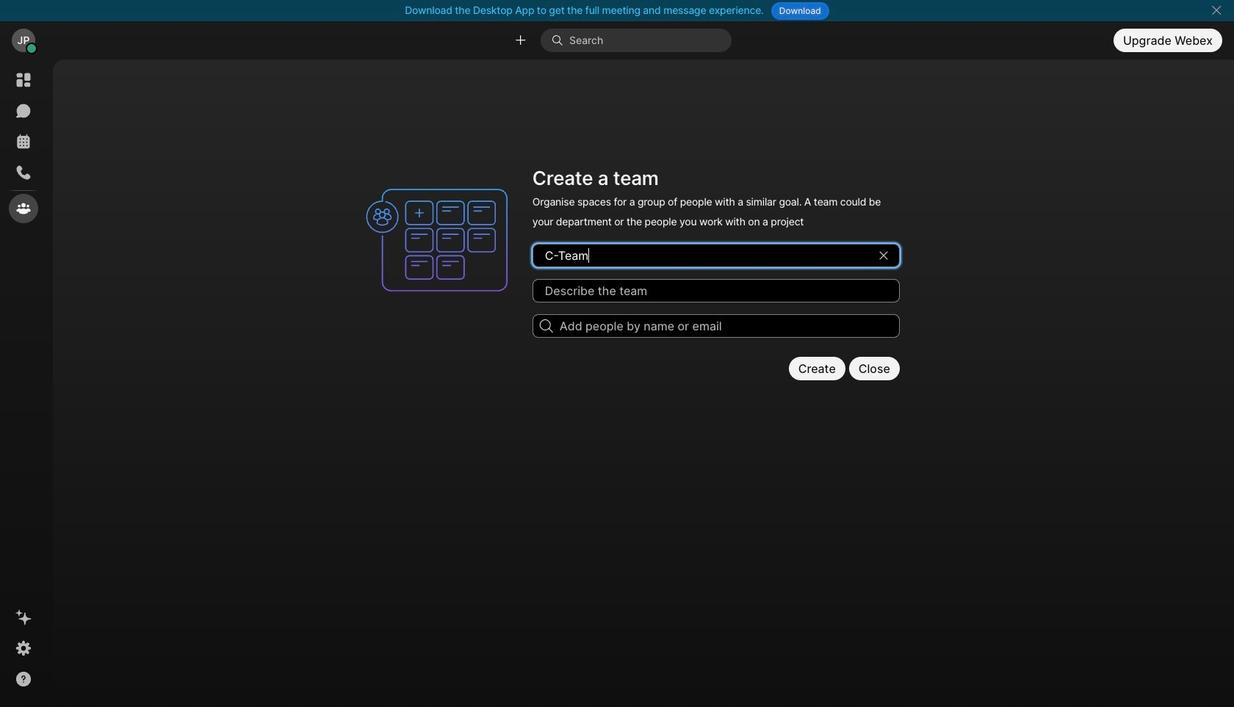 Task type: locate. For each thing, give the bounding box(es) containing it.
Describe the team text field
[[532, 279, 900, 303]]

navigation
[[0, 60, 47, 707]]

Name the team (required) text field
[[532, 244, 900, 267]]

webex tab list
[[9, 65, 38, 223]]



Task type: vqa. For each thing, say whether or not it's contained in the screenshot.
the rightmost wrapper image
no



Task type: describe. For each thing, give the bounding box(es) containing it.
create a team image
[[359, 162, 524, 318]]

search_18 image
[[540, 319, 553, 333]]

Add people by name or email text field
[[532, 314, 900, 338]]

cancel_16 image
[[1211, 4, 1222, 16]]



